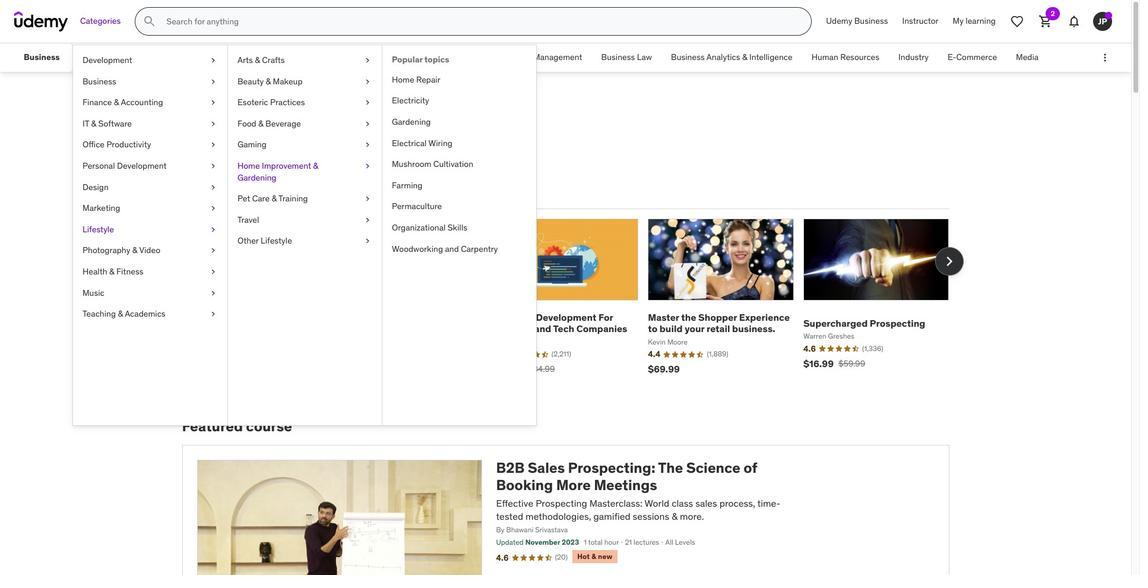 Task type: vqa. For each thing, say whether or not it's contained in the screenshot.
discuss
no



Task type: locate. For each thing, give the bounding box(es) containing it.
personal development link
[[73, 156, 228, 177]]

& right finance
[[114, 97, 119, 108]]

travel link
[[228, 210, 382, 231]]

1 vertical spatial development
[[117, 160, 167, 171]]

xsmall image for lifestyle
[[209, 224, 218, 235]]

0 horizontal spatial lifestyle
[[83, 224, 114, 235]]

xsmall image inside lifestyle link
[[209, 224, 218, 235]]

1 vertical spatial and
[[535, 323, 552, 335]]

sales courses
[[182, 100, 313, 125]]

& right teaching
[[118, 308, 123, 319]]

& for it & software
[[91, 118, 96, 129]]

shopping cart with 2 items image
[[1039, 14, 1053, 29]]

travel
[[238, 214, 259, 225]]

time-
[[758, 497, 781, 509]]

xsmall image inside office productivity "link"
[[209, 139, 218, 151]]

design
[[83, 182, 109, 192]]

business analytics & intelligence link
[[662, 43, 803, 72]]

& inside 'link'
[[114, 97, 119, 108]]

gardening down get
[[238, 172, 277, 183]]

home inside home repair link
[[392, 74, 414, 85]]

sales right b2b
[[528, 459, 565, 477]]

all
[[666, 538, 674, 547]]

& for beauty & makeup
[[266, 76, 271, 87]]

development
[[83, 55, 132, 65], [117, 160, 167, 171], [536, 311, 597, 323]]

next image
[[940, 252, 959, 271]]

lifestyle inside lifestyle link
[[83, 224, 114, 235]]

xsmall image inside photography & video link
[[209, 245, 218, 257]]

most
[[184, 187, 207, 199]]

gaming
[[238, 139, 267, 150]]

home down popular
[[392, 74, 414, 85]]

business left "arrow pointing to subcategory menu links" image
[[24, 52, 60, 63]]

0 vertical spatial to
[[241, 152, 255, 170]]

& for teaching & academics
[[118, 308, 123, 319]]

updated
[[496, 538, 524, 547]]

xsmall image
[[363, 55, 373, 66], [209, 76, 218, 87], [363, 97, 373, 109], [209, 118, 218, 130], [363, 139, 373, 151], [209, 160, 218, 172], [363, 160, 373, 172], [209, 182, 218, 193], [209, 203, 218, 214], [209, 224, 218, 235], [209, 308, 218, 320]]

(20)
[[555, 553, 568, 562]]

human
[[812, 52, 839, 63]]

& right 'health'
[[109, 266, 114, 277]]

1 horizontal spatial to
[[648, 323, 658, 335]]

1 management from the left
[[251, 52, 300, 63]]

& right food
[[258, 118, 264, 129]]

effective
[[496, 497, 534, 509]]

xsmall image inside the gaming link
[[363, 139, 373, 151]]

1 vertical spatial prospecting
[[536, 497, 587, 509]]

1 horizontal spatial management
[[534, 52, 583, 63]]

to down 'gaming'
[[241, 152, 255, 170]]

& right hot
[[592, 552, 597, 561]]

and down skills
[[445, 243, 459, 254]]

arrow pointing to subcategory menu links image
[[69, 43, 80, 72]]

xsmall image for photography & video
[[209, 245, 218, 257]]

tested
[[496, 510, 524, 522]]

1 horizontal spatial gardening
[[392, 116, 431, 127]]

my
[[953, 16, 964, 26]]

home for home repair
[[392, 74, 414, 85]]

instructor
[[903, 16, 939, 26]]

cultivation
[[434, 159, 474, 169]]

home inside home improvement & gardening
[[238, 160, 260, 171]]

my learning link
[[946, 7, 1004, 36]]

b2b sales prospecting: the science of booking more meetings effective prospecting masterclass: world class sales process, time- tested methodologies, gamified sessions & more. by bhawani srivastava
[[496, 459, 781, 534]]

total
[[589, 538, 603, 547]]

build
[[660, 323, 683, 335]]

methodologies,
[[526, 510, 592, 522]]

training
[[279, 193, 308, 204]]

xsmall image inside it & software link
[[209, 118, 218, 130]]

xsmall image inside pet care & training link
[[363, 193, 373, 205]]

xsmall image for beauty & makeup
[[363, 76, 373, 87]]

xsmall image inside marketing link
[[209, 203, 218, 214]]

teaching
[[83, 308, 116, 319]]

xsmall image inside the home improvement & gardening link
[[363, 160, 373, 172]]

xsmall image inside personal development link
[[209, 160, 218, 172]]

1 vertical spatial to
[[648, 323, 658, 335]]

business strategy
[[358, 52, 426, 63]]

udemy business link
[[819, 7, 896, 36]]

farming
[[392, 180, 423, 191]]

management up "beauty & makeup"
[[251, 52, 300, 63]]

xsmall image inside finance & accounting 'link'
[[209, 97, 218, 109]]

media
[[1017, 52, 1039, 63]]

1 vertical spatial home
[[238, 160, 260, 171]]

0 vertical spatial sales
[[182, 100, 232, 125]]

xsmall image
[[209, 55, 218, 66], [363, 76, 373, 87], [209, 97, 218, 109], [363, 118, 373, 130], [209, 139, 218, 151], [363, 193, 373, 205], [363, 214, 373, 226], [363, 235, 373, 247], [209, 245, 218, 257], [209, 266, 218, 278], [209, 287, 218, 299]]

1 vertical spatial gardening
[[238, 172, 277, 183]]

xsmall image for music
[[209, 287, 218, 299]]

analytics
[[707, 52, 741, 63]]

popular
[[209, 187, 244, 199]]

xsmall image inside arts & crafts link
[[363, 55, 373, 66]]

lifestyle right other
[[261, 235, 292, 246]]

xsmall image inside music link
[[209, 287, 218, 299]]

1 horizontal spatial lifestyle
[[261, 235, 292, 246]]

business link down udemy image
[[14, 43, 69, 72]]

1 vertical spatial sales
[[528, 459, 565, 477]]

1 horizontal spatial and
[[535, 323, 552, 335]]

& right you
[[313, 160, 318, 171]]

xsmall image inside teaching & academics link
[[209, 308, 218, 320]]

and left tech
[[535, 323, 552, 335]]

xsmall image inside food & beverage link
[[363, 118, 373, 130]]

xsmall image inside health & fitness link
[[209, 266, 218, 278]]

business analytics & intelligence
[[671, 52, 793, 63]]

1 horizontal spatial prospecting
[[870, 317, 926, 329]]

development inside business development for startups and tech companies
[[536, 311, 597, 323]]

master the shopper experience to build your retail business. link
[[648, 311, 790, 335]]

lifestyle inside other lifestyle link
[[261, 235, 292, 246]]

xsmall image inside other lifestyle link
[[363, 235, 373, 247]]

& left the video
[[132, 245, 137, 256]]

0 vertical spatial development
[[83, 55, 132, 65]]

prospecting inside b2b sales prospecting: the science of booking more meetings effective prospecting masterclass: world class sales process, time- tested methodologies, gamified sessions & more. by bhawani srivastava
[[536, 497, 587, 509]]

0 horizontal spatial business link
[[14, 43, 69, 72]]

& right it
[[91, 118, 96, 129]]

& right 'beauty'
[[266, 76, 271, 87]]

categories button
[[73, 7, 128, 36]]

class
[[672, 497, 694, 509]]

other lifestyle link
[[228, 231, 382, 252]]

udemy image
[[14, 11, 68, 31]]

home for home improvement & gardening
[[238, 160, 260, 171]]

xsmall image inside development link
[[209, 55, 218, 66]]

0 horizontal spatial and
[[445, 243, 459, 254]]

0 vertical spatial gardening
[[392, 116, 431, 127]]

beauty & makeup
[[238, 76, 303, 87]]

you have alerts image
[[1106, 12, 1113, 19]]

business law
[[602, 52, 652, 63]]

0 vertical spatial lifestyle
[[83, 224, 114, 235]]

1
[[584, 538, 587, 547]]

industry link
[[889, 43, 939, 72]]

gaming link
[[228, 134, 382, 156]]

xsmall image for pet care & training
[[363, 193, 373, 205]]

levels
[[675, 538, 696, 547]]

to left the build
[[648, 323, 658, 335]]

1 horizontal spatial home
[[392, 74, 414, 85]]

business strategy link
[[349, 43, 435, 72]]

and
[[445, 243, 459, 254], [535, 323, 552, 335]]

0 vertical spatial home
[[392, 74, 414, 85]]

xsmall image for esoteric practices
[[363, 97, 373, 109]]

& inside home improvement & gardening
[[313, 160, 318, 171]]

lifestyle down marketing
[[83, 224, 114, 235]]

xsmall image inside travel link
[[363, 214, 373, 226]]

2 link
[[1032, 7, 1061, 36]]

sales left food
[[182, 100, 232, 125]]

xsmall image for travel
[[363, 214, 373, 226]]

organizational
[[392, 222, 446, 233]]

masterclass:
[[590, 497, 643, 509]]

1 horizontal spatial sales
[[528, 459, 565, 477]]

0 vertical spatial and
[[445, 243, 459, 254]]

xsmall image inside design link
[[209, 182, 218, 193]]

productivity
[[107, 139, 151, 150]]

food & beverage
[[238, 118, 301, 129]]

business right udemy
[[855, 16, 889, 26]]

& down class
[[672, 510, 678, 522]]

communication link
[[164, 43, 242, 72]]

udemy
[[827, 16, 853, 26]]

woodworking and carpentry
[[392, 243, 498, 254]]

business left tech
[[493, 311, 534, 323]]

& right care
[[272, 193, 277, 204]]

jp link
[[1089, 7, 1118, 36]]

more subcategory menu links image
[[1100, 52, 1112, 64]]

0 vertical spatial prospecting
[[870, 317, 926, 329]]

e-
[[948, 52, 957, 63]]

photography & video
[[83, 245, 160, 256]]

home down 'gaming'
[[238, 160, 260, 171]]

you
[[284, 152, 308, 170]]

0 horizontal spatial home
[[238, 160, 260, 171]]

other
[[238, 235, 259, 246]]

0 horizontal spatial prospecting
[[536, 497, 587, 509]]

most popular
[[184, 187, 244, 199]]

xsmall image inside beauty & makeup link
[[363, 76, 373, 87]]

management right "project"
[[534, 52, 583, 63]]

business link up 'accounting'
[[73, 71, 228, 92]]

beauty
[[238, 76, 264, 87]]

it & software link
[[73, 113, 228, 134]]

business link
[[14, 43, 69, 72], [73, 71, 228, 92]]

electrical
[[392, 138, 427, 148]]

xsmall image inside esoteric practices link
[[363, 97, 373, 109]]

master
[[648, 311, 680, 323]]

operations
[[445, 52, 486, 63]]

prospecting
[[870, 317, 926, 329], [536, 497, 587, 509]]

gardening down electricity
[[392, 116, 431, 127]]

0 horizontal spatial gardening
[[238, 172, 277, 183]]

home improvement & gardening link
[[228, 156, 382, 188]]

& right arts
[[255, 55, 260, 65]]

2 vertical spatial development
[[536, 311, 597, 323]]

carpentry
[[461, 243, 498, 254]]

mushroom cultivation link
[[383, 154, 537, 175]]

of
[[744, 459, 758, 477]]

0 horizontal spatial management
[[251, 52, 300, 63]]

finance & accounting
[[83, 97, 163, 108]]

1 vertical spatial lifestyle
[[261, 235, 292, 246]]

finance
[[83, 97, 112, 108]]

human resources link
[[803, 43, 889, 72]]

gardening inside home improvement & gardening
[[238, 172, 277, 183]]

office productivity
[[83, 139, 151, 150]]

development for personal
[[117, 160, 167, 171]]

xsmall image for it & software
[[209, 118, 218, 130]]



Task type: describe. For each thing, give the bounding box(es) containing it.
hour
[[605, 538, 619, 547]]

home improvement & gardening
[[238, 160, 318, 183]]

science
[[687, 459, 741, 477]]

care
[[252, 193, 270, 204]]

commerce
[[957, 52, 998, 63]]

woodworking and carpentry link
[[383, 239, 537, 260]]

photography
[[83, 245, 130, 256]]

4.6
[[496, 552, 509, 563]]

supercharged
[[804, 317, 868, 329]]

wishlist image
[[1011, 14, 1025, 29]]

for
[[599, 311, 613, 323]]

srivastava
[[535, 526, 568, 534]]

xsmall image for development
[[209, 55, 218, 66]]

food
[[238, 118, 256, 129]]

sales inside b2b sales prospecting: the science of booking more meetings effective prospecting masterclass: world class sales process, time- tested methodologies, gamified sessions & more. by bhawani srivastava
[[528, 459, 565, 477]]

improvement
[[262, 160, 311, 171]]

retail
[[707, 323, 731, 335]]

1 vertical spatial courses
[[182, 152, 238, 170]]

business left popular
[[358, 52, 392, 63]]

0 horizontal spatial sales
[[182, 100, 232, 125]]

marketing
[[83, 203, 120, 213]]

2 management from the left
[[534, 52, 583, 63]]

topics
[[425, 54, 450, 65]]

industry
[[899, 52, 929, 63]]

entrepreneurship
[[89, 52, 154, 63]]

music
[[83, 287, 104, 298]]

music link
[[73, 283, 228, 304]]

entrepreneurship link
[[80, 43, 164, 72]]

new
[[598, 552, 613, 561]]

esoteric practices
[[238, 97, 305, 108]]

management link
[[242, 43, 310, 72]]

food & beverage link
[[228, 113, 382, 134]]

permaculture
[[392, 201, 442, 212]]

business left law
[[602, 52, 635, 63]]

trending button
[[256, 179, 301, 208]]

development for business
[[536, 311, 597, 323]]

mushroom cultivation
[[392, 159, 474, 169]]

business development for startups and tech companies
[[493, 311, 628, 335]]

b2b
[[496, 459, 525, 477]]

home repair link
[[383, 69, 537, 91]]

most popular button
[[182, 179, 247, 208]]

electrical wiring
[[392, 138, 453, 148]]

skills
[[448, 222, 468, 233]]

2023
[[562, 538, 579, 547]]

& right analytics
[[743, 52, 748, 63]]

xsmall image for marketing
[[209, 203, 218, 214]]

& for hot & new
[[592, 552, 597, 561]]

arts & crafts
[[238, 55, 285, 65]]

supercharged prospecting
[[804, 317, 926, 329]]

xsmall image for other lifestyle
[[363, 235, 373, 247]]

communication
[[173, 52, 232, 63]]

practices
[[270, 97, 305, 108]]

& for arts & crafts
[[255, 55, 260, 65]]

teaching & academics
[[83, 308, 166, 319]]

xsmall image for health & fitness
[[209, 266, 218, 278]]

& for food & beverage
[[258, 118, 264, 129]]

wiring
[[429, 138, 453, 148]]

more.
[[680, 510, 704, 522]]

health
[[83, 266, 107, 277]]

home improvement & gardening element
[[382, 45, 537, 425]]

get
[[258, 152, 281, 170]]

business left analytics
[[671, 52, 705, 63]]

& inside b2b sales prospecting: the science of booking more meetings effective prospecting masterclass: world class sales process, time- tested methodologies, gamified sessions & more. by bhawani srivastava
[[672, 510, 678, 522]]

office
[[83, 139, 105, 150]]

the
[[658, 459, 684, 477]]

carousel element
[[182, 219, 964, 390]]

prospecting inside carousel element
[[870, 317, 926, 329]]

prospecting:
[[568, 459, 656, 477]]

law
[[637, 52, 652, 63]]

e-commerce
[[948, 52, 998, 63]]

submit search image
[[143, 14, 157, 29]]

xsmall image for business
[[209, 76, 218, 87]]

project
[[505, 52, 532, 63]]

software
[[98, 118, 132, 129]]

& for photography & video
[[132, 245, 137, 256]]

accounting
[[121, 97, 163, 108]]

to inside the master the shopper experience to build your retail business.
[[648, 323, 658, 335]]

makeup
[[273, 76, 303, 87]]

business inside business development for startups and tech companies
[[493, 311, 534, 323]]

by
[[496, 526, 505, 534]]

xsmall image for arts & crafts
[[363, 55, 373, 66]]

gamified
[[594, 510, 631, 522]]

lectures
[[634, 538, 660, 547]]

health & fitness link
[[73, 261, 228, 283]]

gardening inside "element"
[[392, 116, 431, 127]]

and inside business development for startups and tech companies
[[535, 323, 552, 335]]

media link
[[1007, 43, 1049, 72]]

notifications image
[[1068, 14, 1082, 29]]

course
[[246, 417, 292, 436]]

jp
[[1099, 16, 1108, 26]]

video
[[139, 245, 160, 256]]

human resources
[[812, 52, 880, 63]]

business.
[[733, 323, 776, 335]]

0 horizontal spatial to
[[241, 152, 255, 170]]

the
[[682, 311, 697, 323]]

xsmall image for design
[[209, 182, 218, 193]]

business up finance
[[83, 76, 116, 87]]

health & fitness
[[83, 266, 144, 277]]

your
[[685, 323, 705, 335]]

strategy
[[394, 52, 426, 63]]

0 vertical spatial courses
[[236, 100, 313, 125]]

Search for anything text field
[[164, 11, 798, 31]]

xsmall image for home improvement & gardening
[[363, 160, 373, 172]]

popular topics
[[392, 54, 450, 65]]

xsmall image for teaching & academics
[[209, 308, 218, 320]]

project management
[[505, 52, 583, 63]]

& for finance & accounting
[[114, 97, 119, 108]]

started
[[312, 152, 361, 170]]

woodworking
[[392, 243, 443, 254]]

1 horizontal spatial business link
[[73, 71, 228, 92]]

& for health & fitness
[[109, 266, 114, 277]]

esoteric
[[238, 97, 268, 108]]

courses to get you started
[[182, 152, 361, 170]]

xsmall image for food & beverage
[[363, 118, 373, 130]]

xsmall image for personal development
[[209, 160, 218, 172]]

bhawani
[[506, 526, 534, 534]]

xsmall image for finance & accounting
[[209, 97, 218, 109]]

development link
[[73, 50, 228, 71]]

organizational skills
[[392, 222, 468, 233]]

udemy business
[[827, 16, 889, 26]]

marketing link
[[73, 198, 228, 219]]

xsmall image for gaming
[[363, 139, 373, 151]]

xsmall image for office productivity
[[209, 139, 218, 151]]

other lifestyle
[[238, 235, 292, 246]]

and inside 'link'
[[445, 243, 459, 254]]

categories
[[80, 16, 121, 26]]



